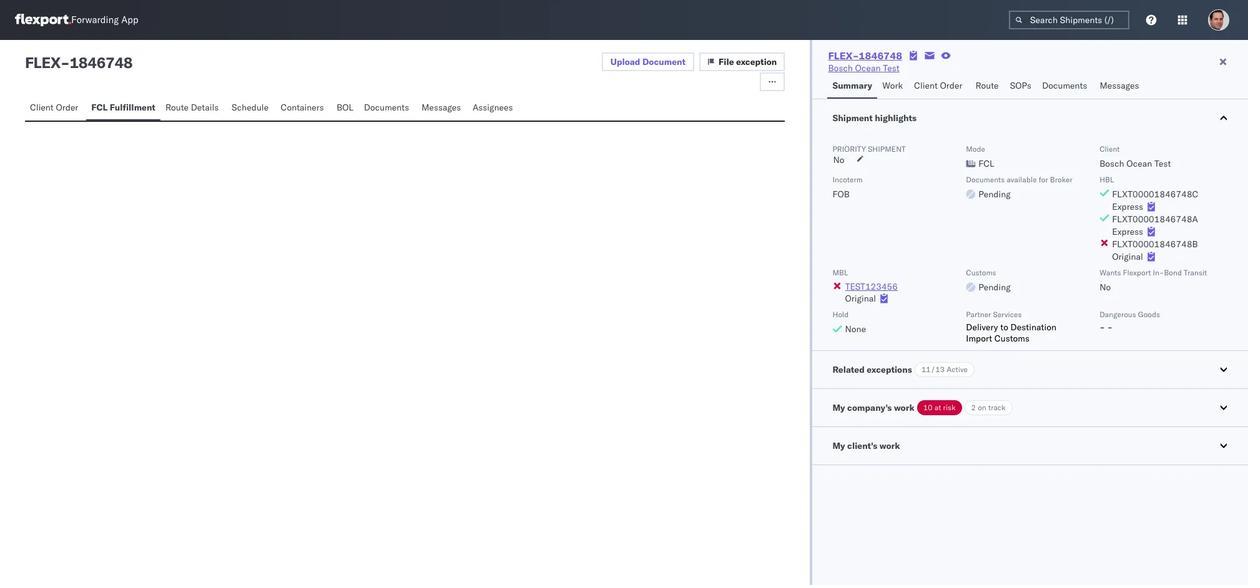 Task type: vqa. For each thing, say whether or not it's contained in the screenshot.


Task type: locate. For each thing, give the bounding box(es) containing it.
route inside button
[[976, 80, 999, 91]]

0 horizontal spatial 1846748
[[70, 53, 133, 72]]

my inside button
[[833, 440, 845, 451]]

1 vertical spatial client order
[[30, 102, 78, 113]]

1846748 up bosch ocean test
[[859, 49, 902, 62]]

on
[[978, 403, 986, 412]]

1 express from the top
[[1112, 201, 1143, 212]]

express
[[1112, 201, 1143, 212], [1112, 226, 1143, 237]]

client order for client order button to the right
[[914, 80, 963, 91]]

route left the details
[[165, 102, 189, 113]]

test up work
[[883, 62, 900, 74]]

1 vertical spatial documents
[[364, 102, 409, 113]]

priority
[[833, 144, 866, 154]]

1 vertical spatial customs
[[995, 333, 1030, 344]]

client
[[914, 80, 938, 91], [30, 102, 54, 113], [1100, 144, 1120, 154]]

1 vertical spatial express
[[1112, 226, 1143, 237]]

track
[[988, 403, 1006, 412]]

summary
[[833, 80, 872, 91]]

order
[[940, 80, 963, 91], [56, 102, 78, 113]]

pending
[[979, 189, 1011, 200], [979, 282, 1011, 293]]

documents button right bol
[[359, 96, 417, 121]]

2 pending from the top
[[979, 282, 1011, 293]]

work left 10
[[894, 402, 915, 413]]

1 horizontal spatial documents
[[966, 175, 1005, 184]]

test inside "link"
[[883, 62, 900, 74]]

my left company's
[[833, 402, 845, 413]]

0 horizontal spatial documents button
[[359, 96, 417, 121]]

flex - 1846748
[[25, 53, 133, 72]]

1 horizontal spatial test
[[1155, 158, 1171, 169]]

fcl
[[91, 102, 108, 113], [979, 158, 994, 169]]

flexport
[[1123, 268, 1151, 277]]

client order button right work
[[909, 74, 971, 99]]

customs inside the partner services delivery to destination import customs
[[995, 333, 1030, 344]]

1 horizontal spatial client order
[[914, 80, 963, 91]]

0 horizontal spatial fcl
[[91, 102, 108, 113]]

client order right work button
[[914, 80, 963, 91]]

0 vertical spatial no
[[833, 154, 845, 165]]

0 vertical spatial documents
[[1042, 80, 1087, 91]]

no down priority
[[833, 154, 845, 165]]

1 horizontal spatial fcl
[[979, 158, 994, 169]]

1 vertical spatial pending
[[979, 282, 1011, 293]]

1 vertical spatial ocean
[[1127, 158, 1152, 169]]

fcl for fcl fulfillment
[[91, 102, 108, 113]]

0 horizontal spatial messages button
[[417, 96, 468, 121]]

goods
[[1138, 310, 1160, 319]]

1 vertical spatial messages
[[422, 102, 461, 113]]

client right work button
[[914, 80, 938, 91]]

route inside route details button
[[165, 102, 189, 113]]

customs
[[966, 268, 996, 277], [995, 333, 1030, 344]]

1 horizontal spatial 1846748
[[859, 49, 902, 62]]

no down 'wants'
[[1100, 282, 1111, 293]]

1 horizontal spatial route
[[976, 80, 999, 91]]

order down flex - 1846748 at the top left of page
[[56, 102, 78, 113]]

1 vertical spatial fcl
[[979, 158, 994, 169]]

2 vertical spatial client
[[1100, 144, 1120, 154]]

0 vertical spatial client
[[914, 80, 938, 91]]

assignees
[[473, 102, 513, 113]]

2 horizontal spatial -
[[1107, 322, 1113, 333]]

0 horizontal spatial ocean
[[855, 62, 881, 74]]

order left the route button
[[940, 80, 963, 91]]

route left sops
[[976, 80, 999, 91]]

2 horizontal spatial documents
[[1042, 80, 1087, 91]]

1846748
[[859, 49, 902, 62], [70, 53, 133, 72]]

test123456 button
[[845, 281, 898, 292]]

1 vertical spatial my
[[833, 440, 845, 451]]

bosch inside "link"
[[828, 62, 853, 74]]

client down flex
[[30, 102, 54, 113]]

flex-1846748
[[828, 49, 902, 62]]

fcl fulfillment button
[[86, 96, 160, 121]]

fcl inside button
[[91, 102, 108, 113]]

client order button down flex
[[25, 96, 86, 121]]

1 horizontal spatial ocean
[[1127, 158, 1152, 169]]

customs up partner
[[966, 268, 996, 277]]

0 vertical spatial bosch
[[828, 62, 853, 74]]

details
[[191, 102, 219, 113]]

0 vertical spatial pending
[[979, 189, 1011, 200]]

0 vertical spatial ocean
[[855, 62, 881, 74]]

original down test123456 button
[[845, 293, 876, 304]]

mbl
[[833, 268, 848, 277]]

0 horizontal spatial order
[[56, 102, 78, 113]]

0 vertical spatial work
[[894, 402, 915, 413]]

containers
[[281, 102, 324, 113]]

2 vertical spatial documents
[[966, 175, 1005, 184]]

file exception button
[[699, 52, 785, 71], [699, 52, 785, 71]]

documents right bol "button"
[[364, 102, 409, 113]]

bosch down flex-
[[828, 62, 853, 74]]

bosch
[[828, 62, 853, 74], [1100, 158, 1124, 169]]

containers button
[[276, 96, 332, 121]]

no
[[833, 154, 845, 165], [1100, 282, 1111, 293]]

test up "flxt00001846748c"
[[1155, 158, 1171, 169]]

ocean up "flxt00001846748c"
[[1127, 158, 1152, 169]]

2 my from the top
[[833, 440, 845, 451]]

pending up services
[[979, 282, 1011, 293]]

shipment
[[833, 112, 873, 124]]

exceptions
[[867, 364, 912, 375]]

0 vertical spatial route
[[976, 80, 999, 91]]

0 vertical spatial test
[[883, 62, 900, 74]]

mode
[[966, 144, 985, 154]]

client up hbl
[[1100, 144, 1120, 154]]

bosch up hbl
[[1100, 158, 1124, 169]]

express up flxt00001846748a
[[1112, 201, 1143, 212]]

fcl left fulfillment
[[91, 102, 108, 113]]

documents down mode
[[966, 175, 1005, 184]]

1846748 down forwarding app
[[70, 53, 133, 72]]

work for my company's work
[[894, 402, 915, 413]]

test
[[883, 62, 900, 74], [1155, 158, 1171, 169]]

upload
[[611, 56, 640, 67]]

0 horizontal spatial bosch
[[828, 62, 853, 74]]

forwarding app link
[[15, 14, 138, 26]]

Search Shipments (/) text field
[[1009, 11, 1130, 29]]

pending down documents available for broker
[[979, 189, 1011, 200]]

0 horizontal spatial original
[[845, 293, 876, 304]]

client inside client bosch ocean test incoterm fob
[[1100, 144, 1120, 154]]

1 vertical spatial original
[[845, 293, 876, 304]]

0 vertical spatial fcl
[[91, 102, 108, 113]]

messages for the right messages button
[[1100, 80, 1139, 91]]

my for my client's work
[[833, 440, 845, 451]]

1 horizontal spatial bosch
[[1100, 158, 1124, 169]]

0 vertical spatial express
[[1112, 201, 1143, 212]]

0 vertical spatial client order
[[914, 80, 963, 91]]

1 horizontal spatial no
[[1100, 282, 1111, 293]]

2 express from the top
[[1112, 226, 1143, 237]]

documents right sops button
[[1042, 80, 1087, 91]]

messages
[[1100, 80, 1139, 91], [422, 102, 461, 113]]

to
[[1001, 322, 1008, 333]]

0 horizontal spatial documents
[[364, 102, 409, 113]]

-
[[61, 53, 70, 72], [1100, 322, 1105, 333], [1107, 322, 1113, 333]]

1 horizontal spatial messages
[[1100, 80, 1139, 91]]

documents
[[1042, 80, 1087, 91], [364, 102, 409, 113], [966, 175, 1005, 184]]

fcl down mode
[[979, 158, 994, 169]]

customs down services
[[995, 333, 1030, 344]]

1 vertical spatial no
[[1100, 282, 1111, 293]]

0 vertical spatial messages
[[1100, 80, 1139, 91]]

schedule button
[[227, 96, 276, 121]]

work inside button
[[880, 440, 900, 451]]

flex
[[25, 53, 61, 72]]

0 horizontal spatial client order
[[30, 102, 78, 113]]

1 vertical spatial route
[[165, 102, 189, 113]]

route details button
[[160, 96, 227, 121]]

my
[[833, 402, 845, 413], [833, 440, 845, 451]]

route button
[[971, 74, 1005, 99]]

1 vertical spatial work
[[880, 440, 900, 451]]

sops
[[1010, 80, 1032, 91]]

work button
[[877, 74, 909, 99]]

route
[[976, 80, 999, 91], [165, 102, 189, 113]]

0 vertical spatial order
[[940, 80, 963, 91]]

fcl for fcl
[[979, 158, 994, 169]]

wants flexport in-bond transit no
[[1100, 268, 1207, 293]]

0 horizontal spatial client
[[30, 102, 54, 113]]

0 horizontal spatial no
[[833, 154, 845, 165]]

ocean down flex-1846748
[[855, 62, 881, 74]]

1 pending from the top
[[979, 189, 1011, 200]]

0 vertical spatial original
[[1112, 251, 1143, 262]]

express up flxt00001846748b
[[1112, 226, 1143, 237]]

client order down flex
[[30, 102, 78, 113]]

work right client's
[[880, 440, 900, 451]]

shipment
[[868, 144, 906, 154]]

0 horizontal spatial messages
[[422, 102, 461, 113]]

2 horizontal spatial client
[[1100, 144, 1120, 154]]

wants
[[1100, 268, 1121, 277]]

1 vertical spatial bosch
[[1100, 158, 1124, 169]]

0 vertical spatial my
[[833, 402, 845, 413]]

1 my from the top
[[833, 402, 845, 413]]

messages for messages button to the left
[[422, 102, 461, 113]]

file exception
[[719, 56, 777, 67]]

my left client's
[[833, 440, 845, 451]]

route for route
[[976, 80, 999, 91]]

0 horizontal spatial route
[[165, 102, 189, 113]]

summary button
[[828, 74, 877, 99]]

documents button right sops
[[1037, 74, 1095, 99]]

destination
[[1011, 322, 1057, 333]]

1 vertical spatial test
[[1155, 158, 1171, 169]]

messages button
[[1095, 74, 1146, 99], [417, 96, 468, 121]]

0 horizontal spatial test
[[883, 62, 900, 74]]

original up "flexport"
[[1112, 251, 1143, 262]]



Task type: describe. For each thing, give the bounding box(es) containing it.
hbl
[[1100, 175, 1114, 184]]

upload document
[[611, 56, 686, 67]]

fob
[[833, 189, 850, 200]]

dangerous goods - -
[[1100, 310, 1160, 333]]

assignees button
[[468, 96, 520, 121]]

documents for the right documents button
[[1042, 80, 1087, 91]]

flex-
[[828, 49, 859, 62]]

incoterm
[[833, 175, 863, 184]]

company's
[[847, 402, 892, 413]]

exception
[[736, 56, 777, 67]]

1 horizontal spatial order
[[940, 80, 963, 91]]

client's
[[847, 440, 878, 451]]

broker
[[1050, 175, 1073, 184]]

1 horizontal spatial client order button
[[909, 74, 971, 99]]

partner services delivery to destination import customs
[[966, 310, 1057, 344]]

upload document button
[[602, 52, 694, 71]]

1 horizontal spatial client
[[914, 80, 938, 91]]

express for flxt00001846748a
[[1112, 226, 1143, 237]]

client order for leftmost client order button
[[30, 102, 78, 113]]

1 horizontal spatial documents button
[[1037, 74, 1095, 99]]

bol
[[337, 102, 354, 113]]

bosch ocean test link
[[828, 62, 900, 74]]

0 horizontal spatial client order button
[[25, 96, 86, 121]]

1 horizontal spatial original
[[1112, 251, 1143, 262]]

0 horizontal spatial -
[[61, 53, 70, 72]]

bond
[[1164, 268, 1182, 277]]

my for my company's work
[[833, 402, 845, 413]]

fcl fulfillment
[[91, 102, 155, 113]]

import
[[966, 333, 992, 344]]

bosch inside client bosch ocean test incoterm fob
[[1100, 158, 1124, 169]]

no inside wants flexport in-bond transit no
[[1100, 282, 1111, 293]]

none
[[845, 323, 866, 335]]

express for flxt00001846748c
[[1112, 201, 1143, 212]]

1 vertical spatial client
[[30, 102, 54, 113]]

shipment highlights button
[[813, 99, 1248, 137]]

11/13 active
[[922, 365, 968, 374]]

route details
[[165, 102, 219, 113]]

test123456
[[845, 281, 898, 292]]

my company's work
[[833, 402, 915, 413]]

work
[[882, 80, 903, 91]]

related exceptions
[[833, 364, 912, 375]]

work for my client's work
[[880, 440, 900, 451]]

10 at risk
[[923, 403, 956, 412]]

document
[[642, 56, 686, 67]]

documents for leftmost documents button
[[364, 102, 409, 113]]

app
[[121, 14, 138, 26]]

flxt00001846748b
[[1112, 239, 1198, 250]]

bosch ocean test
[[828, 62, 900, 74]]

sops button
[[1005, 74, 1037, 99]]

11/13
[[922, 365, 945, 374]]

my client's work
[[833, 440, 900, 451]]

ocean inside client bosch ocean test incoterm fob
[[1127, 158, 1152, 169]]

route for route details
[[165, 102, 189, 113]]

services
[[993, 310, 1022, 319]]

in-
[[1153, 268, 1164, 277]]

my client's work button
[[813, 427, 1248, 465]]

pending for documents available for broker
[[979, 189, 1011, 200]]

available
[[1007, 175, 1037, 184]]

test inside client bosch ocean test incoterm fob
[[1155, 158, 1171, 169]]

flxt00001846748c
[[1112, 189, 1199, 200]]

1 horizontal spatial messages button
[[1095, 74, 1146, 99]]

1 horizontal spatial -
[[1100, 322, 1105, 333]]

related
[[833, 364, 865, 375]]

bol button
[[332, 96, 359, 121]]

2 on track
[[971, 403, 1006, 412]]

priority shipment
[[833, 144, 906, 154]]

shipment highlights
[[833, 112, 917, 124]]

0 vertical spatial customs
[[966, 268, 996, 277]]

1 vertical spatial order
[[56, 102, 78, 113]]

for
[[1039, 175, 1048, 184]]

transit
[[1184, 268, 1207, 277]]

active
[[947, 365, 968, 374]]

forwarding app
[[71, 14, 138, 26]]

flexport. image
[[15, 14, 71, 26]]

flex-1846748 link
[[828, 49, 902, 62]]

risk
[[943, 403, 956, 412]]

fulfillment
[[110, 102, 155, 113]]

forwarding
[[71, 14, 119, 26]]

client bosch ocean test incoterm fob
[[833, 144, 1171, 200]]

flxt00001846748a
[[1112, 214, 1198, 225]]

at
[[935, 403, 941, 412]]

ocean inside "link"
[[855, 62, 881, 74]]

file
[[719, 56, 734, 67]]

pending for customs
[[979, 282, 1011, 293]]

10
[[923, 403, 933, 412]]

partner
[[966, 310, 991, 319]]

highlights
[[875, 112, 917, 124]]

documents available for broker
[[966, 175, 1073, 184]]

hold
[[833, 310, 849, 319]]

schedule
[[232, 102, 269, 113]]

dangerous
[[1100, 310, 1136, 319]]

delivery
[[966, 322, 998, 333]]

2
[[971, 403, 976, 412]]

documents for documents available for broker
[[966, 175, 1005, 184]]



